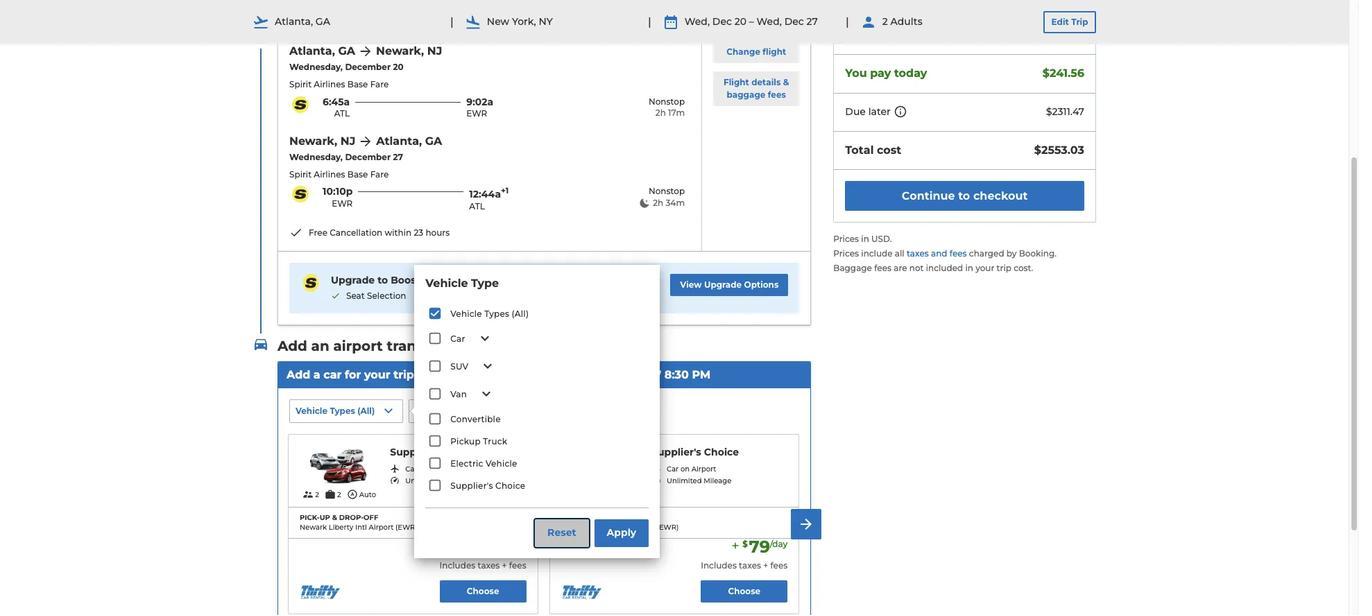 Task type: describe. For each thing, give the bounding box(es) containing it.
off inside button
[[515, 406, 527, 416]]

0 horizontal spatial newark,
[[289, 134, 337, 148]]

nonstop 2h 17m
[[649, 96, 685, 118]]

2 vertical spatial 20
[[507, 368, 521, 381]]

wednesday, for newark,
[[289, 152, 343, 162]]

10:10p ewr
[[323, 186, 353, 209]]

supplier's choice inside the vehicle type dialog
[[450, 481, 525, 491]]

pay
[[567, 546, 581, 555]]

continue to checkout button
[[845, 181, 1084, 211]]

1 vertical spatial 2h
[[653, 198, 663, 208]]

vehicle types ( all )
[[296, 406, 375, 416]]

intl for 2nd choose button from left
[[617, 523, 628, 532]]

by
[[1006, 248, 1017, 259]]

to up selection
[[377, 274, 388, 287]]

apply button
[[594, 520, 649, 547]]

pm
[[692, 368, 711, 381]]

liberty for 1st choose button from the left
[[329, 523, 353, 532]]

1 vertical spatial atlanta,
[[289, 44, 335, 58]]

drop- inside button
[[490, 406, 515, 416]]

0 horizontal spatial car
[[323, 368, 342, 381]]

0 vertical spatial for
[[483, 274, 497, 287]]

am
[[552, 368, 571, 381]]

options
[[744, 280, 779, 290]]

2 horizontal spatial car
[[667, 465, 679, 474]]

all
[[895, 248, 904, 259]]

an
[[311, 338, 329, 354]]

flight details & baggage fees link
[[713, 71, 799, 106]]

you pay today
[[845, 67, 927, 80]]

suv
[[450, 361, 469, 372]]

0 horizontal spatial trip
[[394, 368, 414, 381]]

upgrade to boost it standard for only
[[331, 274, 524, 287]]

0 horizontal spatial for
[[345, 368, 361, 381]]

wed, dec 20 – wed, dec 27
[[685, 15, 818, 28]]

9:02a ewr
[[466, 95, 493, 119]]

34m
[[666, 198, 685, 208]]

edit for edit pick-up and drop-off
[[415, 406, 432, 416]]

vehicle for vehicle types ( all )
[[296, 406, 327, 416]]

cost.
[[1014, 263, 1033, 273]]

2 + from the left
[[763, 561, 768, 571]]

free cancellation within 23 hours
[[309, 228, 450, 238]]

2 newark from the left
[[561, 523, 588, 532]]

supplier's inside the vehicle type dialog
[[450, 481, 493, 491]]

wed, right –
[[757, 15, 782, 28]]

truck
[[483, 436, 507, 447]]

december for atlanta,
[[345, 152, 391, 162]]

airlines for atlanta,
[[314, 79, 345, 89]]

wednesday, for atlanta,
[[289, 62, 343, 72]]

drop- for 1st choose button from the left
[[339, 514, 364, 523]]

0 horizontal spatial car
[[405, 465, 417, 474]]

new york, ny
[[487, 15, 553, 28]]

8:30
[[664, 368, 689, 381]]

2 horizontal spatial 27
[[807, 15, 818, 28]]

1 vertical spatial atlanta, ga
[[289, 44, 355, 58]]

electric
[[450, 458, 483, 469]]

today
[[894, 67, 927, 80]]

seat
[[346, 291, 365, 301]]

all
[[360, 406, 372, 416]]

base for atlanta, ga
[[347, 79, 368, 89]]

| for 2 adults
[[846, 15, 849, 28]]

1 horizontal spatial nj
[[427, 44, 442, 58]]

79
[[749, 537, 770, 557]]

base for newark, nj
[[347, 169, 368, 179]]

include
[[861, 248, 893, 259]]

2 vertical spatial your
[[364, 368, 390, 381]]

flight details & baggage fees
[[724, 77, 789, 100]]

2 unlimited from the left
[[667, 476, 702, 485]]

2 includes from the left
[[701, 561, 737, 571]]

vehicle type
[[425, 276, 499, 290]]

choose for 1st choose button from the left
[[467, 586, 499, 597]]

trip inside prices in usd. prices include all taxes and fees charged by booking . baggage fees are not included in your trip cost.
[[997, 263, 1011, 273]]

0 horizontal spatial nj
[[340, 134, 355, 148]]

standard
[[433, 274, 480, 287]]

23
[[414, 228, 423, 238]]

2 adults
[[882, 15, 922, 28]]

pick- for 1st choose button from the left
[[300, 514, 320, 523]]

type
[[471, 276, 499, 290]]

0 horizontal spatial upgrade
[[331, 274, 375, 287]]

airport
[[333, 338, 383, 354]]

toggle tooltip image
[[893, 104, 907, 118]]

1 mileage from the left
[[442, 476, 470, 485]]

0 vertical spatial atlanta,
[[275, 15, 313, 28]]

2 horizontal spatial choice
[[704, 446, 739, 459]]

up inside button
[[457, 406, 468, 416]]

baggage
[[833, 263, 872, 273]]

atl inside the 12:44a +1 atl
[[469, 201, 485, 211]]

0 horizontal spatial taxes
[[478, 561, 500, 571]]

taxes and fees link
[[907, 248, 969, 259]]

edit for edit trip
[[1051, 17, 1069, 27]]

van
[[450, 389, 467, 400]]

ewr for 10:10p
[[332, 198, 353, 209]]

wed, left –
[[685, 15, 710, 28]]

$ 79 /day
[[742, 537, 788, 557]]

& left save
[[603, 546, 608, 555]]

booking
[[1019, 248, 1055, 259]]

vehicle type dialog
[[409, 259, 665, 564]]

1 unlimited mileage from the left
[[405, 476, 470, 485]]

apply
[[607, 527, 636, 539]]

vehicle for vehicle types (all)
[[450, 309, 482, 319]]

you
[[845, 67, 867, 80]]

not
[[909, 263, 924, 273]]

charged
[[969, 248, 1004, 259]]

2 on from the left
[[680, 465, 690, 474]]

taxes inside prices in usd. prices include all taxes and fees charged by booking . baggage fees are not included in your trip cost.
[[907, 248, 929, 259]]

a
[[313, 368, 320, 381]]

within
[[385, 228, 412, 238]]

1 prices from the top
[[833, 234, 859, 244]]

now
[[582, 546, 602, 555]]

vehicle types (all)
[[450, 309, 529, 319]]

fare for newark,
[[370, 79, 389, 89]]

6:45a
[[323, 95, 350, 108]]

nonstop for nonstop
[[649, 186, 685, 197]]

17m
[[668, 108, 685, 118]]

1 + from the left
[[502, 561, 507, 571]]

trip!
[[596, 338, 625, 354]]

cost
[[877, 144, 901, 157]]

1 newark from the left
[[300, 523, 327, 532]]

boost
[[391, 274, 420, 287]]

types for (all)
[[484, 309, 509, 319]]

9:30
[[524, 368, 549, 381]]

and inside button
[[471, 406, 487, 416]]

6:45a atl
[[323, 95, 350, 119]]

total
[[845, 144, 874, 157]]

intl for 1st choose button from the left
[[355, 523, 367, 532]]

reset button
[[535, 520, 589, 547]]

.
[[1055, 248, 1057, 259]]

change flight link
[[713, 41, 799, 63]]

included image
[[331, 292, 341, 301]]

& up pay now & save
[[593, 514, 598, 523]]

1 vertical spatial in
[[965, 263, 973, 273]]

it
[[423, 274, 430, 287]]

$2553.03
[[1034, 144, 1084, 157]]

pickup truck
[[450, 436, 507, 447]]

2 right up to 2 people. icon
[[315, 491, 319, 500]]

27 inside wednesday, december 27 spirit airlines base fare
[[393, 152, 403, 162]]

from
[[417, 368, 445, 381]]

12:44a +1 atl
[[469, 186, 509, 211]]

1 vertical spatial your
[[559, 338, 592, 354]]

flight for flight details & baggage fees
[[724, 77, 749, 87]]

edit trip
[[1051, 17, 1088, 27]]

off for 1st choose button from the left
[[364, 514, 378, 523]]

2 vertical spatial atlanta,
[[376, 134, 422, 148]]

spirit for newark, nj
[[289, 169, 312, 179]]

checkout
[[973, 189, 1028, 202]]

convertible
[[450, 414, 501, 424]]

transfer
[[387, 338, 444, 354]]

flights image
[[253, 29, 269, 46]]

0 vertical spatial car
[[514, 338, 536, 354]]

& down up to 2 pieces of luggage. icon
[[332, 514, 337, 523]]

adults
[[890, 15, 922, 28]]

supplier's choice image
[[300, 446, 379, 486]]

view
[[680, 280, 702, 290]]

reset
[[547, 527, 576, 539]]

ewr for 9:02a
[[466, 108, 487, 119]]

1 vertical spatial newark, nj
[[289, 134, 355, 148]]

up for 2nd choose button from left
[[581, 514, 591, 523]]



Task type: locate. For each thing, give the bounding box(es) containing it.
0 vertical spatial spirit
[[289, 79, 312, 89]]

ewr down 10:10p
[[332, 198, 353, 209]]

in
[[861, 234, 869, 244], [965, 263, 973, 273]]

2 vertical spatial atlanta, ga
[[376, 134, 442, 148]]

)
[[372, 406, 375, 416]]

1 horizontal spatial up
[[457, 406, 468, 416]]

1 vertical spatial cancellation
[[433, 291, 485, 301]]

2 horizontal spatial taxes
[[907, 248, 929, 259]]

add for add a car for your trip from wed, dec 20 9:30 am to wed, dec 27 8:30 pm
[[287, 368, 310, 381]]

spirit inside wednesday, december 27 spirit airlines base fare
[[289, 169, 312, 179]]

airlines inside wednesday, december 20 spirit airlines base fare
[[314, 79, 345, 89]]

spirit airlines-image image for newark,
[[289, 186, 311, 203]]

2
[[882, 15, 888, 28], [1079, 30, 1084, 42], [315, 491, 319, 500], [337, 491, 341, 500]]

drop- down the 'automatic transmission.' icon
[[339, 514, 364, 523]]

2 left the adults
[[882, 15, 888, 28]]

2 includes taxes + fees from the left
[[701, 561, 788, 571]]

2 airlines from the top
[[314, 169, 345, 179]]

dec down rental
[[481, 368, 504, 381]]

0 horizontal spatial includes taxes + fees
[[440, 561, 526, 571]]

2h 34m
[[653, 198, 685, 208]]

or
[[448, 338, 463, 354]]

1 vertical spatial wednesday,
[[289, 152, 343, 162]]

wednesday, up 6:45a
[[289, 62, 343, 72]]

details
[[751, 77, 781, 87]]

2h left 17m
[[655, 108, 666, 118]]

vehicle for vehicle type
[[425, 276, 468, 290]]

0 vertical spatial add
[[277, 338, 307, 354]]

and inside prices in usd. prices include all taxes and fees charged by booking . baggage fees are not included in your trip cost.
[[931, 248, 947, 259]]

drop- for 2nd choose button from left
[[600, 514, 625, 523]]

car inside the vehicle type dialog
[[450, 334, 465, 344]]

pick- down van
[[435, 406, 457, 416]]

cancellation
[[330, 228, 382, 238], [433, 291, 485, 301]]

newark, nj up wednesday, december 27 spirit airlines base fare
[[289, 134, 355, 148]]

due
[[845, 105, 866, 118]]

$241.56
[[1042, 67, 1084, 80]]

ny
[[539, 15, 553, 28]]

pick- inside edit pick-up and drop-off button
[[435, 406, 457, 416]]

pick-up & drop-off newark liberty intl airport (ewr)
[[300, 514, 417, 532], [561, 514, 679, 532]]

dec down trip!
[[622, 368, 645, 381]]

trip down "by"
[[997, 263, 1011, 273]]

20
[[734, 15, 747, 28], [393, 62, 404, 72], [507, 368, 521, 381]]

spirit airlines-image image left 6:45a atl at the left top of the page
[[289, 96, 311, 113]]

up for 1st choose button from the left
[[320, 514, 330, 523]]

0 horizontal spatial pick-
[[300, 514, 320, 523]]

vehicle
[[425, 276, 468, 290], [450, 309, 482, 319], [296, 406, 327, 416], [486, 458, 517, 469]]

liberty for 2nd choose button from left
[[590, 523, 615, 532]]

1 vertical spatial spirit airlines-image image
[[289, 186, 311, 203]]

1 horizontal spatial intl
[[617, 523, 628, 532]]

2h inside the nonstop 2h 17m
[[655, 108, 666, 118]]

wednesday, december 20 spirit airlines base fare
[[289, 62, 404, 89]]

1 horizontal spatial trip
[[997, 263, 1011, 273]]

1 horizontal spatial liberty
[[590, 523, 615, 532]]

1 vertical spatial spirit
[[289, 169, 312, 179]]

0 horizontal spatial drop-
[[339, 514, 364, 523]]

cancellation down vehicle type
[[433, 291, 485, 301]]

pick- down up to 2 people. icon
[[300, 514, 320, 523]]

spirit airlines-image image
[[289, 96, 311, 113], [289, 186, 311, 203]]

fare
[[370, 79, 389, 89], [370, 169, 389, 179]]

total cost
[[845, 144, 901, 157]]

automatic transmission. image
[[347, 489, 358, 500]]

0 horizontal spatial ewr
[[332, 198, 353, 209]]

pick-up & drop-off newark liberty intl airport (ewr) down the 'automatic transmission.' icon
[[300, 514, 417, 532]]

(all)
[[512, 309, 529, 319]]

fare inside wednesday, december 20 spirit airlines base fare
[[370, 79, 389, 89]]

and up included
[[931, 248, 947, 259]]

0 vertical spatial types
[[484, 309, 509, 319]]

1 vertical spatial fare
[[370, 169, 389, 179]]

2h
[[655, 108, 666, 118], [653, 198, 663, 208]]

2 horizontal spatial off
[[625, 514, 640, 523]]

0 horizontal spatial atl
[[334, 108, 350, 119]]

1 choose button from the left
[[440, 581, 526, 603]]

add left 'a'
[[287, 368, 310, 381]]

1 includes from the left
[[440, 561, 475, 571]]

1 horizontal spatial on
[[680, 465, 690, 474]]

newark down up to 2 people. icon
[[300, 523, 327, 532]]

0 vertical spatial newark, nj
[[376, 44, 442, 58]]

| for wed, dec 20 – wed, dec 27
[[648, 15, 651, 28]]

unlimited
[[405, 476, 440, 485], [667, 476, 702, 485]]

nonstop
[[649, 96, 685, 107], [649, 186, 685, 197]]

seat selection
[[346, 291, 406, 301]]

0 horizontal spatial newark
[[300, 523, 327, 532]]

pick-up & drop-off newark liberty intl airport (ewr) for 1st choose button from the left
[[300, 514, 417, 532]]

off for 2nd choose button from left
[[625, 514, 640, 523]]

1 vertical spatial trip
[[394, 368, 414, 381]]

/day
[[770, 539, 788, 549]]

pick- for 2nd choose button from left
[[561, 514, 581, 523]]

for left only
[[483, 274, 497, 287]]

newark, up wednesday, december 20 spirit airlines base fare
[[376, 44, 424, 58]]

trip left from
[[394, 368, 414, 381]]

trip
[[997, 263, 1011, 273], [394, 368, 414, 381]]

spirit airlines logo image
[[300, 274, 321, 292]]

up down up to 2 pieces of luggage. icon
[[320, 514, 330, 523]]

to right am
[[574, 368, 586, 381]]

1 horizontal spatial flight
[[856, 10, 885, 23]]

your down the "charged"
[[975, 263, 994, 273]]

on
[[419, 465, 428, 474], [680, 465, 690, 474]]

for down airport
[[345, 368, 361, 381]]

types left (all)
[[484, 309, 509, 319]]

december inside wednesday, december 27 spirit airlines base fare
[[345, 152, 391, 162]]

1 horizontal spatial mileage
[[704, 476, 731, 485]]

ewr down 9:02a
[[466, 108, 487, 119]]

selection
[[367, 291, 406, 301]]

1 horizontal spatial newark,
[[376, 44, 424, 58]]

& right details
[[783, 77, 789, 87]]

base up 6:45a
[[347, 79, 368, 89]]

airlines up 6:45a
[[314, 79, 345, 89]]

vehicle down 'a'
[[296, 406, 327, 416]]

1 horizontal spatial ewr
[[466, 108, 487, 119]]

view upgrade options
[[680, 280, 779, 290]]

wed, up van
[[448, 368, 478, 381]]

airlines for newark,
[[314, 169, 345, 179]]

0 horizontal spatial types
[[330, 406, 355, 416]]

change
[[726, 46, 760, 57]]

0 horizontal spatial your
[[364, 368, 390, 381]]

choice inside the vehicle type dialog
[[495, 481, 525, 491]]

flight
[[763, 46, 786, 57]]

atl down 12:44a
[[469, 201, 485, 211]]

off up apply
[[625, 514, 640, 523]]

2 unlimited mileage from the left
[[667, 476, 731, 485]]

choose
[[467, 586, 499, 597], [728, 586, 760, 597]]

1 horizontal spatial |
[[648, 15, 651, 28]]

flight inside flight details & baggage fees
[[724, 77, 749, 87]]

2 horizontal spatial ga
[[425, 134, 442, 148]]

spirit airlines-image image for atlanta,
[[289, 96, 311, 113]]

1 | from the left
[[450, 15, 454, 28]]

dec left –
[[712, 15, 732, 28]]

2 car on airport from the left
[[667, 465, 716, 474]]

edit trip button
[[1043, 11, 1096, 33]]

continue
[[902, 189, 955, 202]]

–
[[749, 15, 754, 28]]

up down van
[[457, 406, 468, 416]]

intl down auto
[[355, 523, 367, 532]]

flight left ticket
[[856, 10, 885, 23]]

choice
[[443, 446, 478, 459], [704, 446, 739, 459], [495, 481, 525, 491]]

wednesday, december 27 spirit airlines base fare
[[289, 152, 403, 179]]

1 car on airport from the left
[[405, 465, 455, 474]]

1 airlines from the top
[[314, 79, 345, 89]]

0 vertical spatial nj
[[427, 44, 442, 58]]

pick-up & drop-off newark liberty intl airport (ewr) up save
[[561, 514, 679, 532]]

1 horizontal spatial (ewr)
[[657, 523, 679, 532]]

supplier's
[[390, 446, 440, 459], [651, 446, 701, 459], [450, 481, 493, 491]]

0 horizontal spatial cancellation
[[330, 228, 382, 238]]

trip
[[1071, 17, 1088, 27]]

liberty up pay now & save
[[590, 523, 615, 532]]

1 vertical spatial 27
[[393, 152, 403, 162]]

baggage
[[727, 89, 765, 100]]

1 base from the top
[[347, 79, 368, 89]]

0 horizontal spatial supplier's
[[390, 446, 440, 459]]

2 horizontal spatial supplier's
[[651, 446, 701, 459]]

2 down trip
[[1079, 30, 1084, 42]]

off down the 9:30
[[515, 406, 527, 416]]

1 horizontal spatial upgrade
[[704, 280, 742, 290]]

1 horizontal spatial atl
[[469, 201, 485, 211]]

ewr inside 10:10p ewr
[[332, 198, 353, 209]]

pay
[[870, 67, 891, 80]]

upgrade right the view
[[704, 280, 742, 290]]

add left an
[[277, 338, 307, 354]]

0 horizontal spatial intl
[[355, 523, 367, 532]]

1 vertical spatial nj
[[340, 134, 355, 148]]

2 (ewr) from the left
[[657, 523, 679, 532]]

view upgrade options button
[[670, 274, 788, 297]]

in down the "charged"
[[965, 263, 973, 273]]

(ewr) for 1st choose button from the left
[[395, 523, 417, 532]]

upgrade up seat
[[331, 274, 375, 287]]

0 horizontal spatial 27
[[393, 152, 403, 162]]

continue to checkout
[[902, 189, 1028, 202]]

vehicle down truck
[[486, 458, 517, 469]]

1 spirit from the top
[[289, 79, 312, 89]]

20 inside wednesday, december 20 spirit airlines base fare
[[393, 62, 404, 72]]

1 nonstop from the top
[[649, 96, 685, 107]]

york,
[[512, 15, 536, 28]]

base
[[347, 79, 368, 89], [347, 169, 368, 179]]

1 horizontal spatial 20
[[507, 368, 521, 381]]

edit left trip
[[1051, 17, 1069, 27]]

base inside wednesday, december 20 spirit airlines base fare
[[347, 79, 368, 89]]

0 horizontal spatial newark, nj
[[289, 134, 355, 148]]

add a car for your trip from wed, dec 20 9:30 am to wed, dec 27 8:30 pm
[[287, 368, 711, 381]]

dec up flight
[[784, 15, 804, 28]]

1 vertical spatial edit
[[415, 406, 432, 416]]

upgrade
[[331, 274, 375, 287], [704, 280, 742, 290]]

(
[[357, 406, 360, 416]]

1 on from the left
[[419, 465, 428, 474]]

2 december from the top
[[345, 152, 391, 162]]

are
[[894, 263, 907, 273]]

fees inside flight details & baggage fees
[[768, 89, 786, 100]]

1 vertical spatial types
[[330, 406, 355, 416]]

pick-
[[435, 406, 457, 416], [300, 514, 320, 523], [561, 514, 581, 523]]

pick- up the reset
[[561, 514, 581, 523]]

to up the 9:30
[[540, 338, 555, 354]]

1 horizontal spatial edit
[[1051, 17, 1069, 27]]

0 vertical spatial spirit airlines-image image
[[289, 96, 311, 113]]

types left (
[[330, 406, 355, 416]]

choose button
[[440, 581, 526, 603], [701, 581, 788, 603]]

only
[[500, 274, 521, 287]]

0 horizontal spatial and
[[471, 406, 487, 416]]

2 horizontal spatial pick-
[[561, 514, 581, 523]]

free
[[309, 228, 327, 238]]

0 horizontal spatial ga
[[316, 15, 330, 28]]

edit pick-up and drop-off button
[[409, 400, 534, 423]]

vehicle down vehicle type
[[450, 309, 482, 319]]

types inside the vehicle type dialog
[[484, 309, 509, 319]]

new
[[487, 15, 509, 28]]

0 horizontal spatial (ewr)
[[395, 523, 417, 532]]

atlanta,
[[275, 15, 313, 28], [289, 44, 335, 58], [376, 134, 422, 148]]

0 vertical spatial 27
[[807, 15, 818, 28]]

1 spirit airlines-image image from the top
[[289, 96, 311, 113]]

your inside prices in usd. prices include all taxes and fees charged by booking . baggage fees are not included in your trip cost.
[[975, 263, 994, 273]]

2 pick-up & drop-off newark liberty intl airport (ewr) from the left
[[561, 514, 679, 532]]

0 vertical spatial atlanta, ga
[[275, 15, 330, 28]]

2 choose from the left
[[728, 586, 760, 597]]

in left usd.
[[861, 234, 869, 244]]

0 vertical spatial in
[[861, 234, 869, 244]]

3 | from the left
[[846, 15, 849, 28]]

2 spirit from the top
[[289, 169, 312, 179]]

1 vertical spatial 20
[[393, 62, 404, 72]]

0 vertical spatial base
[[347, 79, 368, 89]]

1 wednesday, from the top
[[289, 62, 343, 72]]

spirit airlines-image image left 10:10p ewr
[[289, 186, 311, 203]]

add for add an airport transfer or rental car to your trip!
[[277, 338, 307, 354]]

2 fare from the top
[[370, 169, 389, 179]]

1 (ewr) from the left
[[395, 523, 417, 532]]

1 vertical spatial airlines
[[314, 169, 345, 179]]

edit down from
[[415, 406, 432, 416]]

0 vertical spatial 20
[[734, 15, 747, 28]]

drop- up truck
[[490, 406, 515, 416]]

wednesday, up 10:10p
[[289, 152, 343, 162]]

1 horizontal spatial taxes
[[739, 561, 761, 571]]

drop- up apply
[[600, 514, 625, 523]]

december for newark,
[[345, 62, 391, 72]]

newark
[[300, 523, 327, 532], [561, 523, 588, 532]]

nonstop up 2h 34m
[[649, 186, 685, 197]]

2 prices from the top
[[833, 248, 859, 259]]

up up now
[[581, 514, 591, 523]]

choose for 2nd choose button from left
[[728, 586, 760, 597]]

2 spirit airlines-image image from the top
[[289, 186, 311, 203]]

prices
[[833, 234, 859, 244], [833, 248, 859, 259]]

edit pick-up and drop-off
[[415, 406, 527, 416]]

20 for dec
[[734, 15, 747, 28]]

usd.
[[871, 234, 892, 244]]

0 horizontal spatial flight
[[724, 77, 749, 87]]

ewr inside 9:02a ewr
[[466, 108, 487, 119]]

flight
[[856, 10, 885, 23], [724, 77, 749, 87]]

december up 10:10p
[[345, 152, 391, 162]]

0 vertical spatial and
[[931, 248, 947, 259]]

cancellation right free
[[330, 228, 382, 238]]

1 includes taxes + fees from the left
[[440, 561, 526, 571]]

0 horizontal spatial car on airport
[[405, 465, 455, 474]]

ticket
[[888, 10, 916, 23]]

included
[[926, 263, 963, 273]]

flight up baggage
[[724, 77, 749, 87]]

flight ticket
[[856, 10, 916, 23]]

(ewr) for 2nd choose button from left
[[657, 523, 679, 532]]

fee image
[[417, 292, 427, 301]]

due later
[[845, 105, 891, 118]]

2 intl from the left
[[617, 523, 628, 532]]

and up pickup truck
[[471, 406, 487, 416]]

1 vertical spatial atl
[[469, 201, 485, 211]]

0 horizontal spatial choice
[[443, 446, 478, 459]]

0 vertical spatial wednesday,
[[289, 62, 343, 72]]

spirit for atlanta, ga
[[289, 79, 312, 89]]

1 fare from the top
[[370, 79, 389, 89]]

base up 10:10p
[[347, 169, 368, 179]]

edit inside edit pick-up and drop-off button
[[415, 406, 432, 416]]

1 pick-up & drop-off newark liberty intl airport (ewr) from the left
[[300, 514, 417, 532]]

| for new york, ny
[[450, 15, 454, 28]]

2 | from the left
[[648, 15, 651, 28]]

nonstop up 17m
[[649, 96, 685, 107]]

atl inside 6:45a atl
[[334, 108, 350, 119]]

to
[[958, 189, 970, 202], [377, 274, 388, 287], [540, 338, 555, 354], [574, 368, 586, 381]]

hours
[[426, 228, 450, 238]]

1 horizontal spatial +
[[763, 561, 768, 571]]

and
[[931, 248, 947, 259], [471, 406, 487, 416]]

car right 'a'
[[323, 368, 342, 381]]

2 vertical spatial 27
[[648, 368, 661, 381]]

2 mileage from the left
[[704, 476, 731, 485]]

+
[[502, 561, 507, 571], [763, 561, 768, 571]]

up to 2 pieces of luggage. image
[[325, 489, 336, 500]]

2 wednesday, from the top
[[289, 152, 343, 162]]

0 vertical spatial airlines
[[314, 79, 345, 89]]

for
[[483, 274, 497, 287], [345, 368, 361, 381]]

your down airport
[[364, 368, 390, 381]]

2 choose button from the left
[[701, 581, 788, 603]]

1 horizontal spatial ga
[[338, 44, 355, 58]]

1 liberty from the left
[[329, 523, 353, 532]]

includes
[[440, 561, 475, 571], [701, 561, 737, 571]]

1 vertical spatial for
[[345, 368, 361, 381]]

2 base from the top
[[347, 169, 368, 179]]

nonstop for nonstop 2h 17m
[[649, 96, 685, 107]]

to right continue
[[958, 189, 970, 202]]

0 horizontal spatial on
[[419, 465, 428, 474]]

2 right up to 2 pieces of luggage. icon
[[337, 491, 341, 500]]

9:02a
[[466, 95, 493, 108]]

1 horizontal spatial newark, nj
[[376, 44, 442, 58]]

1 horizontal spatial newark
[[561, 523, 588, 532]]

wed,
[[685, 15, 710, 28], [757, 15, 782, 28], [448, 368, 478, 381], [589, 368, 619, 381]]

fare inside wednesday, december 27 spirit airlines base fare
[[370, 169, 389, 179]]

2 vertical spatial ga
[[425, 134, 442, 148]]

change flight
[[726, 46, 786, 57]]

wednesday, inside wednesday, december 20 spirit airlines base fare
[[289, 62, 343, 72]]

airlines inside wednesday, december 27 spirit airlines base fare
[[314, 169, 345, 179]]

2 horizontal spatial 20
[[734, 15, 747, 28]]

intl up save
[[617, 523, 628, 532]]

2 liberty from the left
[[590, 523, 615, 532]]

20 for december
[[393, 62, 404, 72]]

1 unlimited from the left
[[405, 476, 440, 485]]

wednesday, inside wednesday, december 27 spirit airlines base fare
[[289, 152, 343, 162]]

cars image
[[253, 336, 269, 353]]

1 intl from the left
[[355, 523, 367, 532]]

0 vertical spatial edit
[[1051, 17, 1069, 27]]

edit inside edit trip button
[[1051, 17, 1069, 27]]

types for (
[[330, 406, 355, 416]]

pick-up & drop-off newark liberty intl airport (ewr) for 2nd choose button from left
[[561, 514, 679, 532]]

atl down 6:45a
[[334, 108, 350, 119]]

flight for flight ticket
[[856, 10, 885, 23]]

0 vertical spatial ewr
[[466, 108, 487, 119]]

car up the 9:30
[[514, 338, 536, 354]]

fare for atlanta,
[[370, 169, 389, 179]]

spirit inside wednesday, december 20 spirit airlines base fare
[[289, 79, 312, 89]]

|
[[450, 15, 454, 28], [648, 15, 651, 28], [846, 15, 849, 28]]

off down auto
[[364, 514, 378, 523]]

your up am
[[559, 338, 592, 354]]

1 december from the top
[[345, 62, 391, 72]]

1 vertical spatial car
[[323, 368, 342, 381]]

newark, down 6:45a atl at the left top of the page
[[289, 134, 337, 148]]

0 vertical spatial newark,
[[376, 44, 424, 58]]

wed, down trip!
[[589, 368, 619, 381]]

to inside button
[[958, 189, 970, 202]]

liberty down up to 2 pieces of luggage. icon
[[329, 523, 353, 532]]

up to 2 people. image
[[303, 489, 314, 500]]

newark up the pay
[[561, 523, 588, 532]]

includes taxes + fees
[[440, 561, 526, 571], [701, 561, 788, 571]]

december inside wednesday, december 20 spirit airlines base fare
[[345, 62, 391, 72]]

1 horizontal spatial car
[[514, 338, 536, 354]]

base inside wednesday, december 27 spirit airlines base fare
[[347, 169, 368, 179]]

save
[[610, 546, 629, 555]]

auto
[[359, 491, 376, 500]]

1 horizontal spatial for
[[483, 274, 497, 287]]

airlines up 10:10p
[[314, 169, 345, 179]]

prices in usd. prices include all taxes and fees charged by booking . baggage fees are not included in your trip cost.
[[833, 234, 1057, 273]]

december up 6:45a
[[345, 62, 391, 72]]

2h left 34m
[[653, 198, 663, 208]]

0 horizontal spatial 20
[[393, 62, 404, 72]]

12:44a
[[469, 188, 501, 201]]

1 vertical spatial nonstop
[[649, 186, 685, 197]]

& inside flight details & baggage fees
[[783, 77, 789, 87]]

pickup
[[450, 436, 481, 447]]

1 vertical spatial and
[[471, 406, 487, 416]]

1 vertical spatial flight
[[724, 77, 749, 87]]

upgrade inside button
[[704, 280, 742, 290]]

taxes
[[907, 248, 929, 259], [478, 561, 500, 571], [739, 561, 761, 571]]

vehicle up fee image in the top of the page
[[425, 276, 468, 290]]

electric vehicle
[[450, 458, 517, 469]]

1 choose from the left
[[467, 586, 499, 597]]

0 vertical spatial december
[[345, 62, 391, 72]]

newark, nj up wednesday, december 20 spirit airlines base fare
[[376, 44, 442, 58]]

2 nonstop from the top
[[649, 186, 685, 197]]

1 horizontal spatial your
[[559, 338, 592, 354]]



Task type: vqa. For each thing, say whether or not it's contained in the screenshot.
left 27
yes



